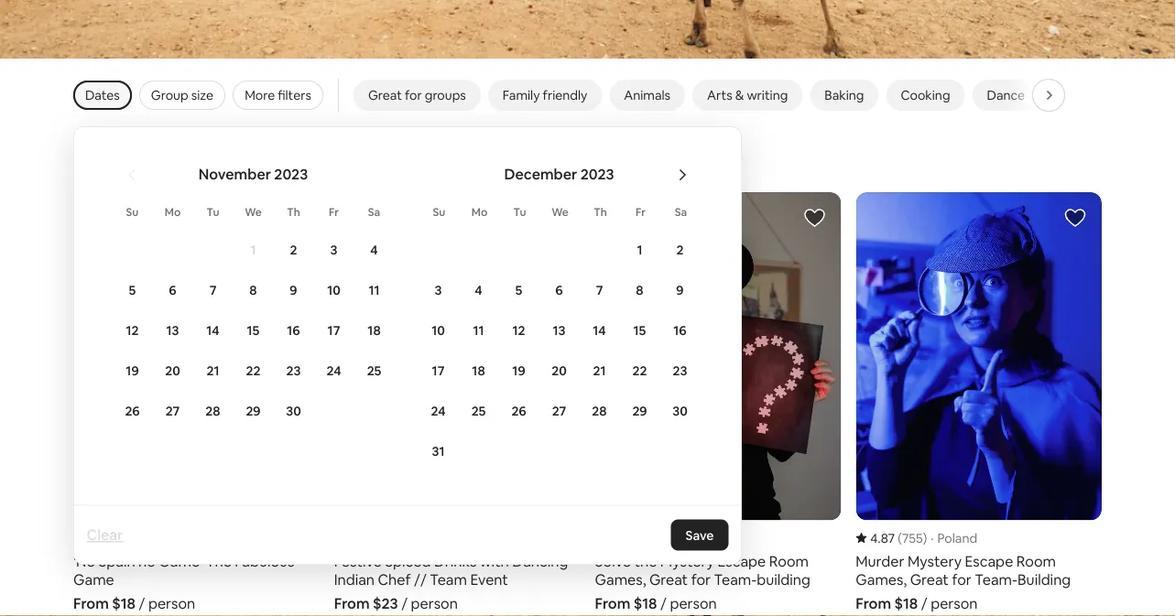 Task type: describe. For each thing, give the bounding box(es) containing it.
· poland
[[931, 530, 977, 546]]

1 horizontal spatial 3
[[435, 282, 442, 298]]

1 for november 2023
[[250, 241, 256, 258]]

great for groups element
[[368, 87, 466, 104]]

) inside murder mystery escape room games, great for team-building group
[[923, 530, 927, 546]]

drinks button
[[1047, 80, 1113, 111]]

1 vertical spatial 18 button
[[458, 351, 499, 390]]

1 vertical spatial 11
[[473, 322, 484, 339]]

2 13 from the left
[[553, 322, 566, 339]]

from $23 / person
[[334, 594, 458, 613]]

for
[[405, 87, 422, 104]]

2 9 button from the left
[[660, 271, 700, 309]]

person for 'no spain no game' the fabulous game group
[[148, 594, 195, 613]]

1 vertical spatial 4
[[475, 282, 482, 298]]

murder mystery escape room games, great for team-building group
[[856, 192, 1102, 613]]

november 2023
[[199, 165, 308, 184]]

2 26 from the left
[[511, 403, 526, 419]]

rating 4.92 out of 5; 2,587 reviews image
[[595, 530, 677, 546]]

1 26 from the left
[[125, 403, 140, 419]]

25 for the top 25 button
[[367, 362, 381, 379]]

24 for left the 24 button
[[326, 362, 341, 379]]

calendar application
[[92, 145, 1175, 487]]

great
[[368, 87, 402, 104]]

0 horizontal spatial 3 button
[[314, 230, 354, 269]]

november
[[199, 165, 271, 184]]

31 button
[[418, 432, 458, 470]]

28 for second 28 button from the right
[[205, 403, 220, 419]]

1 13 from the left
[[166, 322, 179, 339]]

cooking
[[901, 87, 950, 104]]

&
[[735, 87, 744, 104]]

from inside festive spiced drinks with dancing indian chef // team event group
[[334, 594, 370, 613]]

filters
[[278, 87, 311, 104]]

5 for first 5 button from the right
[[515, 282, 522, 298]]

1 30 from the left
[[286, 403, 301, 419]]

2 22 button from the left
[[620, 351, 660, 390]]

2 14 button from the left
[[579, 311, 620, 350]]

from for 'no spain no game' the fabulous game group
[[73, 594, 109, 613]]

0 horizontal spatial 4
[[370, 241, 378, 258]]

2 19 from the left
[[512, 362, 525, 379]]

27 for 2nd 27 button
[[552, 403, 566, 419]]

2 7 button from the left
[[579, 271, 620, 309]]

best
[[73, 153, 116, 179]]

save this experience image for solve the mystery escape room games, great for team-building group
[[803, 207, 825, 229]]

1 5 button from the left
[[112, 271, 152, 309]]

1 7 button from the left
[[193, 271, 233, 309]]

6 for 2nd 6 button
[[555, 282, 563, 298]]

from $18 / person for solve the mystery escape room games, great for team-building group
[[595, 594, 717, 613]]

2 26 button from the left
[[499, 392, 539, 430]]

2 27 button from the left
[[539, 392, 579, 430]]

) inside solve the mystery escape room games, great for team-building group
[[673, 530, 677, 546]]

more filters button
[[233, 81, 323, 110]]

2 30 from the left
[[672, 403, 688, 419]]

save
[[685, 527, 714, 544]]

2 12 button from the left
[[499, 311, 539, 350]]

18 for 18 button to the bottom
[[472, 362, 485, 379]]

10 for the topmost 10 button
[[327, 282, 341, 298]]

1 vertical spatial 17
[[432, 362, 445, 379]]

2 29 from the left
[[632, 403, 647, 419]]

1 mo from the left
[[165, 205, 181, 219]]

dance
[[987, 87, 1025, 104]]

more
[[245, 87, 275, 104]]

writing
[[747, 87, 788, 104]]

0 horizontal spatial 24 button
[[314, 351, 354, 390]]

1 15 from the left
[[247, 322, 260, 339]]

2,587
[[641, 530, 673, 546]]

animals element
[[624, 87, 670, 104]]

( for 2,667
[[114, 530, 118, 546]]

8 for first 8 button from the right
[[636, 282, 644, 298]]

rating 4.87 out of 5; 755 reviews image
[[856, 530, 927, 546]]

2 16 button from the left
[[660, 311, 700, 350]]

1 26 button from the left
[[112, 392, 152, 430]]

0 horizontal spatial 3
[[330, 241, 337, 258]]

2 15 from the left
[[633, 322, 646, 339]]

groups
[[425, 87, 466, 104]]

1 we from the left
[[245, 205, 262, 219]]

1 12 button from the left
[[112, 311, 152, 350]]

2 22 from the left
[[632, 362, 647, 379]]

baking
[[825, 87, 864, 104]]

5 for 1st 5 button from left
[[129, 282, 136, 298]]

2 button for november 2023
[[273, 230, 314, 269]]

2023 for december 2023
[[580, 165, 614, 184]]

arts
[[707, 87, 732, 104]]

755
[[902, 530, 923, 546]]

cooking button
[[886, 80, 965, 111]]

2,587 )
[[641, 530, 677, 546]]

0 horizontal spatial 17 button
[[314, 311, 354, 350]]

1 21 button from the left
[[193, 351, 233, 390]]

2 8 button from the left
[[620, 271, 660, 309]]

poland inside solve the mystery escape room games, great for team-building group
[[687, 530, 727, 546]]

save button
[[671, 520, 729, 551]]

1 vertical spatial 3 button
[[418, 271, 458, 309]]

family friendly
[[503, 87, 587, 104]]

0 vertical spatial 11 button
[[354, 271, 394, 309]]

2 for november 2023
[[290, 241, 297, 258]]

1 15 button from the left
[[233, 311, 273, 350]]

2 21 from the left
[[593, 362, 606, 379]]

person inside festive spiced drinks with dancing indian chef // team event group
[[411, 594, 458, 613]]

friendly
[[543, 87, 587, 104]]

1 button for december 2023
[[620, 230, 660, 269]]

1 14 from the left
[[206, 322, 219, 339]]

1 16 button from the left
[[273, 311, 314, 350]]

1 vertical spatial 17 button
[[418, 351, 458, 390]]

festive spiced drinks with dancing indian chef // team event group
[[334, 192, 580, 613]]

0 horizontal spatial 11
[[369, 282, 380, 298]]

1 22 button from the left
[[233, 351, 273, 390]]

person for murder mystery escape room games, great for team-building group
[[931, 594, 978, 613]]

1 23 button from the left
[[273, 351, 314, 390]]

1 19 button from the left
[[112, 351, 152, 390]]

1 su from the left
[[126, 205, 139, 219]]

2 13 button from the left
[[539, 311, 579, 350]]

2 23 button from the left
[[660, 351, 700, 390]]

0 horizontal spatial 17
[[328, 322, 340, 339]]

2 th from the left
[[594, 205, 607, 219]]

1 16 from the left
[[287, 322, 300, 339]]

2 sa from the left
[[675, 205, 687, 219]]

$18 for murder mystery escape room games, great for team-building group
[[894, 594, 918, 613]]

1 13 button from the left
[[152, 311, 193, 350]]

person for solve the mystery escape room games, great for team-building group
[[670, 594, 717, 613]]

31
[[432, 443, 445, 459]]

2 29 button from the left
[[620, 392, 660, 430]]

baking button
[[810, 80, 879, 111]]

1 27 button from the left
[[152, 392, 193, 430]]

1 20 button from the left
[[152, 351, 193, 390]]

baking element
[[825, 87, 864, 104]]

animals
[[624, 87, 670, 104]]

family
[[503, 87, 540, 104]]

dates
[[85, 87, 120, 104]]

2 6 button from the left
[[539, 271, 579, 309]]

2 tu from the left
[[513, 205, 526, 219]]

4.91
[[88, 530, 111, 546]]

1 sa from the left
[[368, 205, 380, 219]]

save this experience image for festive spiced drinks with dancing indian chef // team event group
[[543, 207, 565, 229]]

great for groups
[[368, 87, 466, 104]]



Task type: locate. For each thing, give the bounding box(es) containing it.
/ inside solve the mystery escape room games, great for team-building group
[[660, 594, 667, 613]]

16 button
[[273, 311, 314, 350], [660, 311, 700, 350]]

19
[[126, 362, 139, 379], [512, 362, 525, 379]]

2 ) from the left
[[923, 530, 927, 546]]

6
[[169, 282, 176, 298], [555, 282, 563, 298]]

1 horizontal spatial 19
[[512, 362, 525, 379]]

from $18 / person inside 'no spain no game' the fabulous game group
[[73, 594, 195, 613]]

0 horizontal spatial (
[[114, 530, 118, 546]]

0 horizontal spatial 19 button
[[112, 351, 152, 390]]

arts & writing element
[[707, 87, 788, 104]]

1 th from the left
[[287, 205, 300, 219]]

2 21 button from the left
[[579, 351, 620, 390]]

0 horizontal spatial sa
[[368, 205, 380, 219]]

2 5 from the left
[[515, 282, 522, 298]]

2 button
[[273, 230, 314, 269], [660, 230, 700, 269]]

1 horizontal spatial 10
[[432, 322, 445, 339]]

9 button
[[273, 271, 314, 309], [660, 271, 700, 309]]

poland right 2,587 )
[[687, 530, 727, 546]]

from inside 'no spain no game' the fabulous game group
[[73, 594, 109, 613]]

$18 inside murder mystery escape room games, great for team-building group
[[894, 594, 918, 613]]

1 horizontal spatial 26
[[511, 403, 526, 419]]

2 1 button from the left
[[620, 230, 660, 269]]

1 horizontal spatial 24
[[431, 403, 446, 419]]

21 button
[[193, 351, 233, 390], [579, 351, 620, 390]]

7 for 2nd 7 button from the right
[[209, 282, 216, 298]]

2 6 from the left
[[555, 282, 563, 298]]

2 28 from the left
[[592, 403, 607, 419]]

8 button
[[233, 271, 273, 309], [620, 271, 660, 309]]

0 horizontal spatial 22 button
[[233, 351, 273, 390]]

solve the mystery escape room games, great for team-building group
[[595, 192, 841, 613]]

8
[[249, 282, 257, 298], [636, 282, 644, 298]]

0 horizontal spatial 28
[[205, 403, 220, 419]]

2 fr from the left
[[636, 205, 646, 219]]

( for 755
[[898, 530, 902, 546]]

from $18 / person inside solve the mystery escape room games, great for team-building group
[[595, 594, 717, 613]]

1 horizontal spatial 4 button
[[458, 271, 499, 309]]

$18 down rating 4.92 out of 5; 2,587 reviews image
[[634, 594, 657, 613]]

1 fr from the left
[[329, 205, 339, 219]]

25 button
[[354, 351, 394, 390], [458, 392, 499, 430]]

12 for 2nd 12 button from right
[[126, 322, 139, 339]]

more filters
[[245, 87, 311, 104]]

best sellers
[[73, 153, 180, 179]]

28 for first 28 button from right
[[592, 403, 607, 419]]

0 horizontal spatial 16
[[287, 322, 300, 339]]

1 horizontal spatial 25 button
[[458, 392, 499, 430]]

12
[[126, 322, 139, 339], [512, 322, 525, 339]]

0 horizontal spatial 5 button
[[112, 271, 152, 309]]

2 19 button from the left
[[499, 351, 539, 390]]

0 horizontal spatial 6
[[169, 282, 176, 298]]

1 horizontal spatial 1 button
[[620, 230, 660, 269]]

3 save this experience image from the left
[[1064, 207, 1086, 229]]

0 horizontal spatial 12 button
[[112, 311, 152, 350]]

1 horizontal spatial 10 button
[[418, 311, 458, 350]]

1 horizontal spatial 29 button
[[620, 392, 660, 430]]

tu down november
[[207, 205, 219, 219]]

( right 4.87
[[898, 530, 902, 546]]

0 horizontal spatial 18 button
[[354, 311, 394, 350]]

1 horizontal spatial 9 button
[[660, 271, 700, 309]]

3 button
[[314, 230, 354, 269], [418, 271, 458, 309]]

1 28 button from the left
[[193, 392, 233, 430]]

/ for 'no spain no game' the fabulous game group
[[139, 594, 145, 613]]

2 horizontal spatial save this experience image
[[1064, 207, 1086, 229]]

10 button
[[314, 271, 354, 309], [418, 311, 458, 350]]

1 horizontal spatial tu
[[513, 205, 526, 219]]

9 for second 9 button from the right
[[290, 282, 297, 298]]

1 horizontal spatial 28
[[592, 403, 607, 419]]

2 30 button from the left
[[660, 392, 700, 430]]

25 for the bottommost 25 button
[[471, 403, 486, 419]]

family friendly element
[[503, 87, 587, 104]]

0 horizontal spatial 23
[[286, 362, 301, 379]]

1 horizontal spatial 26 button
[[499, 392, 539, 430]]

1 horizontal spatial 13
[[553, 322, 566, 339]]

30 button
[[273, 392, 314, 430], [660, 392, 700, 430]]

1 vertical spatial 25 button
[[458, 392, 499, 430]]

we down december 2023 at the top of page
[[552, 205, 569, 219]]

save this experience image inside festive spiced drinks with dancing indian chef // team event group
[[543, 207, 565, 229]]

0 horizontal spatial 2
[[290, 241, 297, 258]]

from inside solve the mystery escape room games, great for team-building group
[[595, 594, 630, 613]]

1 12 from the left
[[126, 322, 139, 339]]

1 horizontal spatial 2 button
[[660, 230, 700, 269]]

from $18 / person down 755
[[856, 594, 978, 613]]

su
[[126, 205, 139, 219], [433, 205, 445, 219]]

1 21 from the left
[[207, 362, 219, 379]]

2 we from the left
[[552, 205, 569, 219]]

1 vertical spatial 24
[[431, 403, 446, 419]]

2 12 from the left
[[512, 322, 525, 339]]

0 horizontal spatial 9
[[290, 282, 297, 298]]

drinks element
[[1062, 87, 1099, 104]]

rating 4.91 out of 5; 2,667 reviews image
[[73, 530, 154, 546]]

$18 down 4.91 ( 2,667
[[112, 594, 136, 613]]

1
[[250, 241, 256, 258], [637, 241, 642, 258]]

0 horizontal spatial 4 button
[[354, 230, 394, 269]]

1 horizontal spatial 20
[[552, 362, 567, 379]]

dance button
[[972, 80, 1040, 111]]

1 horizontal spatial 3 button
[[418, 271, 458, 309]]

clear
[[87, 526, 123, 545]]

2023 for november 2023
[[274, 165, 308, 184]]

2 save this experience image from the left
[[803, 207, 825, 229]]

19 button
[[112, 351, 152, 390], [499, 351, 539, 390]]

0 horizontal spatial 5
[[129, 282, 136, 298]]

0 vertical spatial 17 button
[[314, 311, 354, 350]]

20 for second 20 button from right
[[165, 362, 180, 379]]

from $18 / person down 2,667
[[73, 594, 195, 613]]

29 button
[[233, 392, 273, 430], [620, 392, 660, 430]]

/ for murder mystery escape room games, great for team-building group
[[921, 594, 927, 613]]

from $18 / person for 'no spain no game' the fabulous game group
[[73, 594, 195, 613]]

2 8 from the left
[[636, 282, 644, 298]]

24
[[326, 362, 341, 379], [431, 403, 446, 419]]

11
[[369, 282, 380, 298], [473, 322, 484, 339]]

(
[[114, 530, 118, 546], [898, 530, 902, 546]]

1 horizontal spatial 7 button
[[579, 271, 620, 309]]

1 1 from the left
[[250, 241, 256, 258]]

from down rating 4.92 out of 5; 2,587 reviews image
[[595, 594, 630, 613]]

) left the save in the right of the page
[[673, 530, 677, 546]]

1 save this experience image from the left
[[543, 207, 565, 229]]

arts & writing button
[[692, 80, 803, 111]]

25
[[367, 362, 381, 379], [471, 403, 486, 419]]

0 vertical spatial 11
[[369, 282, 380, 298]]

1 horizontal spatial 14
[[593, 322, 606, 339]]

1 horizontal spatial 4
[[475, 282, 482, 298]]

1 23 from the left
[[286, 362, 301, 379]]

2 button for december 2023
[[660, 230, 700, 269]]

0 horizontal spatial 10
[[327, 282, 341, 298]]

2 su from the left
[[433, 205, 445, 219]]

1 horizontal spatial sa
[[675, 205, 687, 219]]

save this experience image for murder mystery escape room games, great for team-building group
[[1064, 207, 1086, 229]]

0 vertical spatial 4
[[370, 241, 378, 258]]

2 2023 from the left
[[580, 165, 614, 184]]

2 for december 2023
[[676, 241, 684, 258]]

0 horizontal spatial 2023
[[274, 165, 308, 184]]

save this experience image
[[282, 207, 304, 229]]

$23
[[373, 594, 398, 613]]

from left the $23
[[334, 594, 370, 613]]

0 horizontal spatial 24
[[326, 362, 341, 379]]

1 ( from the left
[[114, 530, 118, 546]]

2 person from the left
[[411, 594, 458, 613]]

2 mo from the left
[[471, 205, 487, 219]]

4.87 ( 755 )
[[870, 530, 927, 546]]

from $18 / person
[[73, 594, 195, 613], [595, 594, 717, 613], [856, 594, 978, 613]]

0 horizontal spatial mo
[[165, 205, 181, 219]]

0 horizontal spatial 29 button
[[233, 392, 273, 430]]

2,667
[[118, 530, 150, 546]]

0 vertical spatial 10 button
[[314, 271, 354, 309]]

1 horizontal spatial poland
[[937, 530, 977, 546]]

/ right the $23
[[401, 594, 408, 613]]

0 horizontal spatial fr
[[329, 205, 339, 219]]

1 button for november 2023
[[233, 230, 273, 269]]

1 horizontal spatial 25
[[471, 403, 486, 419]]

29
[[246, 403, 261, 419], [632, 403, 647, 419]]

dance element
[[987, 87, 1025, 104]]

1 horizontal spatial 16
[[673, 322, 687, 339]]

1 horizontal spatial 13 button
[[539, 311, 579, 350]]

0 horizontal spatial 16 button
[[273, 311, 314, 350]]

1 6 button from the left
[[152, 271, 193, 309]]

1 9 button from the left
[[273, 271, 314, 309]]

/ inside group
[[401, 594, 408, 613]]

$18 inside solve the mystery escape room games, great for team-building group
[[634, 594, 657, 613]]

2 5 button from the left
[[499, 271, 539, 309]]

$18 down 755
[[894, 594, 918, 613]]

from for solve the mystery escape room games, great for team-building group
[[595, 594, 630, 613]]

27 button
[[152, 392, 193, 430], [539, 392, 579, 430]]

1 vertical spatial 10
[[432, 322, 445, 339]]

2 16 from the left
[[673, 322, 687, 339]]

1 horizontal spatial th
[[594, 205, 607, 219]]

1 14 button from the left
[[193, 311, 233, 350]]

from
[[73, 594, 109, 613], [334, 594, 370, 613], [595, 594, 630, 613], [856, 594, 891, 613]]

22 button
[[233, 351, 273, 390], [620, 351, 660, 390]]

0 vertical spatial 18
[[368, 322, 381, 339]]

1 vertical spatial 3
[[435, 282, 442, 298]]

0 vertical spatial 24
[[326, 362, 341, 379]]

person down the save in the right of the page
[[670, 594, 717, 613]]

14 button
[[193, 311, 233, 350], [579, 311, 620, 350]]

27
[[166, 403, 180, 419], [552, 403, 566, 419]]

1 29 button from the left
[[233, 392, 273, 430]]

/ down 2,587 )
[[660, 594, 667, 613]]

$18 for 'no spain no game' the fabulous game group
[[112, 594, 136, 613]]

arts & writing
[[707, 87, 788, 104]]

2 from $18 / person from the left
[[595, 594, 717, 613]]

0 vertical spatial 25
[[367, 362, 381, 379]]

8 for second 8 button from the right
[[249, 282, 257, 298]]

1 vertical spatial 11 button
[[458, 311, 499, 350]]

0 horizontal spatial 15 button
[[233, 311, 273, 350]]

1 horizontal spatial 15
[[633, 322, 646, 339]]

13
[[166, 322, 179, 339], [553, 322, 566, 339]]

person inside solve the mystery escape room games, great for team-building group
[[670, 594, 717, 613]]

9
[[290, 282, 297, 298], [676, 282, 684, 298]]

2 14 from the left
[[593, 322, 606, 339]]

6 button
[[152, 271, 193, 309], [539, 271, 579, 309]]

save this experience image
[[543, 207, 565, 229], [803, 207, 825, 229], [1064, 207, 1086, 229]]

0 horizontal spatial 14
[[206, 322, 219, 339]]

december 2023
[[504, 165, 614, 184]]

cooking element
[[901, 87, 950, 104]]

1 8 button from the left
[[233, 271, 273, 309]]

1 27 from the left
[[166, 403, 180, 419]]

2 2 button from the left
[[660, 230, 700, 269]]

0 horizontal spatial 11 button
[[354, 271, 394, 309]]

clear button
[[77, 517, 132, 554]]

0 horizontal spatial 10 button
[[314, 271, 354, 309]]

4 / from the left
[[921, 594, 927, 613]]

th down december 2023 at the top of page
[[594, 205, 607, 219]]

2 1 from the left
[[637, 241, 642, 258]]

1 for december 2023
[[637, 241, 642, 258]]

$18 for solve the mystery escape room games, great for team-building group
[[634, 594, 657, 613]]

4.87
[[870, 530, 895, 546]]

1 vertical spatial 24 button
[[418, 392, 458, 430]]

22
[[246, 362, 261, 379], [632, 362, 647, 379]]

1 vertical spatial 25
[[471, 403, 486, 419]]

person inside 'no spain no game' the fabulous game group
[[148, 594, 195, 613]]

0 horizontal spatial 8
[[249, 282, 257, 298]]

10 for the right 10 button
[[432, 322, 445, 339]]

/ for solve the mystery escape room games, great for team-building group
[[660, 594, 667, 613]]

7 for first 7 button from the right
[[596, 282, 603, 298]]

0 horizontal spatial 1
[[250, 241, 256, 258]]

from down 4.87
[[856, 594, 891, 613]]

1 6 from the left
[[169, 282, 176, 298]]

from down 4.91
[[73, 594, 109, 613]]

20
[[165, 362, 180, 379], [552, 362, 567, 379]]

2 7 from the left
[[596, 282, 603, 298]]

/ down 755
[[921, 594, 927, 613]]

23 button
[[273, 351, 314, 390], [660, 351, 700, 390]]

2 20 button from the left
[[539, 351, 579, 390]]

1 ) from the left
[[673, 530, 677, 546]]

2023 up save this experience icon
[[274, 165, 308, 184]]

from inside murder mystery escape room games, great for team-building group
[[856, 594, 891, 613]]

1 horizontal spatial 7
[[596, 282, 603, 298]]

1 22 from the left
[[246, 362, 261, 379]]

0 vertical spatial 3 button
[[314, 230, 354, 269]]

0 vertical spatial 25 button
[[354, 351, 394, 390]]

1 horizontal spatial 11 button
[[458, 311, 499, 350]]

1 horizontal spatial 22 button
[[620, 351, 660, 390]]

1 button
[[233, 230, 273, 269], [620, 230, 660, 269]]

1 horizontal spatial 5
[[515, 282, 522, 298]]

1 2 button from the left
[[273, 230, 314, 269]]

person down 2,667
[[148, 594, 195, 613]]

1 5 from the left
[[129, 282, 136, 298]]

1 20 from the left
[[165, 362, 180, 379]]

0 horizontal spatial poland
[[687, 530, 727, 546]]

15 button
[[233, 311, 273, 350], [620, 311, 660, 350]]

poland right the ·
[[937, 530, 977, 546]]

4.91 ( 2,667
[[88, 530, 150, 546]]

1 horizontal spatial 18
[[472, 362, 485, 379]]

1 horizontal spatial 1
[[637, 241, 642, 258]]

1 1 button from the left
[[233, 230, 273, 269]]

/ inside 'no spain no game' the fabulous game group
[[139, 594, 145, 613]]

) left the ·
[[923, 530, 927, 546]]

1 vertical spatial 4 button
[[458, 271, 499, 309]]

3 person from the left
[[670, 594, 717, 613]]

0 horizontal spatial 28 button
[[193, 392, 233, 430]]

2 poland from the left
[[937, 530, 977, 546]]

0 horizontal spatial 6 button
[[152, 271, 193, 309]]

/ down 2,667
[[139, 594, 145, 613]]

·
[[931, 530, 934, 546]]

tu down december
[[513, 205, 526, 219]]

from $18 / person inside murder mystery escape room games, great for team-building group
[[856, 594, 978, 613]]

1 2023 from the left
[[274, 165, 308, 184]]

person right the $23
[[411, 594, 458, 613]]

from $18 / person for murder mystery escape room games, great for team-building group
[[856, 594, 978, 613]]

family friendly button
[[488, 80, 602, 111]]

1 horizontal spatial 12
[[512, 322, 525, 339]]

animals button
[[609, 80, 685, 111]]

2 23 from the left
[[673, 362, 687, 379]]

2 ( from the left
[[898, 530, 902, 546]]

1 horizontal spatial 17 button
[[418, 351, 458, 390]]

0 horizontal spatial 26 button
[[112, 392, 152, 430]]

dates button
[[73, 81, 132, 110]]

1 horizontal spatial from $18 / person
[[595, 594, 717, 613]]

3 from $18 / person from the left
[[856, 594, 978, 613]]

1 29 from the left
[[246, 403, 261, 419]]

12 for second 12 button
[[512, 322, 525, 339]]

2
[[290, 241, 297, 258], [676, 241, 684, 258]]

( inside murder mystery escape room games, great for team-building group
[[898, 530, 902, 546]]

0 horizontal spatial 1 button
[[233, 230, 273, 269]]

21
[[207, 362, 219, 379], [593, 362, 606, 379]]

mo
[[165, 205, 181, 219], [471, 205, 487, 219]]

december
[[504, 165, 577, 184]]

'no spain no game' the fabulous game group
[[73, 192, 319, 613]]

7 button
[[193, 271, 233, 309], [579, 271, 620, 309]]

we down november 2023
[[245, 205, 262, 219]]

0 vertical spatial 18 button
[[354, 311, 394, 350]]

0 horizontal spatial 14 button
[[193, 311, 233, 350]]

24 for the 24 button to the bottom
[[431, 403, 446, 419]]

5
[[129, 282, 136, 298], [515, 282, 522, 298]]

3
[[330, 241, 337, 258], [435, 282, 442, 298]]

from for murder mystery escape room games, great for team-building group
[[856, 594, 891, 613]]

5 button
[[112, 271, 152, 309], [499, 271, 539, 309]]

20 for 2nd 20 button from the left
[[552, 362, 567, 379]]

1 tu from the left
[[207, 205, 219, 219]]

2 28 button from the left
[[579, 392, 620, 430]]

30
[[286, 403, 301, 419], [672, 403, 688, 419]]

drinks
[[1062, 87, 1099, 104]]

person down the · poland
[[931, 594, 978, 613]]

1 30 button from the left
[[273, 392, 314, 430]]

from $18 / person down 2,587
[[595, 594, 717, 613]]

15
[[247, 322, 260, 339], [633, 322, 646, 339]]

27 for 1st 27 button from left
[[166, 403, 180, 419]]

1 19 from the left
[[126, 362, 139, 379]]

0 horizontal spatial 20
[[165, 362, 180, 379]]

26
[[125, 403, 140, 419], [511, 403, 526, 419]]

poland
[[687, 530, 727, 546], [937, 530, 977, 546]]

1 poland from the left
[[687, 530, 727, 546]]

0 horizontal spatial 7
[[209, 282, 216, 298]]

2023 right december
[[580, 165, 614, 184]]

2 9 from the left
[[676, 282, 684, 298]]

0 vertical spatial 4 button
[[354, 230, 394, 269]]

( right 4.91
[[114, 530, 118, 546]]

0 horizontal spatial su
[[126, 205, 139, 219]]

2 15 button from the left
[[620, 311, 660, 350]]

1 horizontal spatial 16 button
[[660, 311, 700, 350]]

great for groups button
[[353, 80, 481, 111]]

)
[[673, 530, 677, 546], [923, 530, 927, 546]]

6 for 1st 6 button from left
[[169, 282, 176, 298]]

12 button
[[112, 311, 152, 350], [499, 311, 539, 350]]

9 for 1st 9 button from the right
[[676, 282, 684, 298]]

1 / from the left
[[139, 594, 145, 613]]

18
[[368, 322, 381, 339], [472, 362, 485, 379]]

1 9 from the left
[[290, 282, 297, 298]]

1 8 from the left
[[249, 282, 257, 298]]

18 for leftmost 18 button
[[368, 322, 381, 339]]

/ inside murder mystery escape room games, great for team-building group
[[921, 594, 927, 613]]

sellers
[[120, 153, 180, 179]]

poland inside murder mystery escape room games, great for team-building group
[[937, 530, 977, 546]]

person inside murder mystery escape room games, great for team-building group
[[931, 594, 978, 613]]

th down november 2023
[[287, 205, 300, 219]]

1 horizontal spatial 21
[[593, 362, 606, 379]]

1 horizontal spatial 6 button
[[539, 271, 579, 309]]

( inside 'no spain no game' the fabulous game group
[[114, 530, 118, 546]]

1 from $18 / person from the left
[[73, 594, 195, 613]]

4 person from the left
[[931, 594, 978, 613]]

$18
[[112, 594, 136, 613], [634, 594, 657, 613], [894, 594, 918, 613]]

$18 inside 'no spain no game' the fabulous game group
[[112, 594, 136, 613]]



Task type: vqa. For each thing, say whether or not it's contained in the screenshot.
the bottom the 'bedroom'
no



